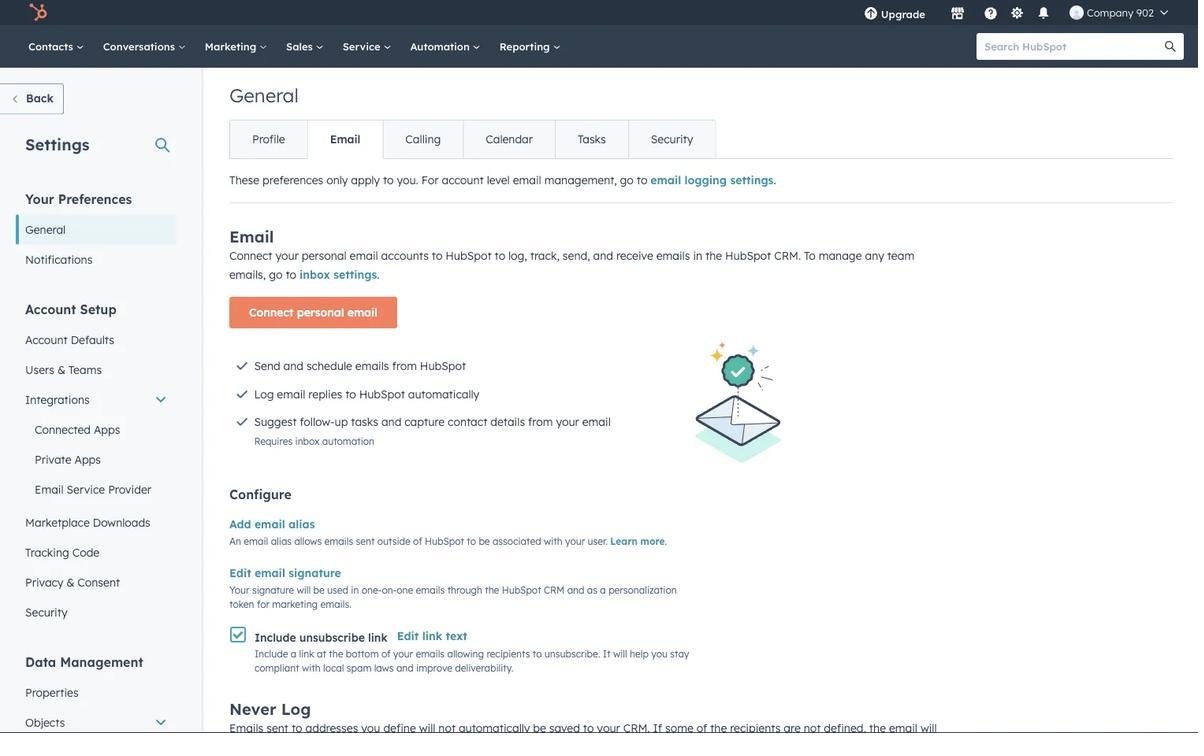 Task type: locate. For each thing, give the bounding box(es) containing it.
users
[[25, 363, 54, 377]]

0 horizontal spatial security
[[25, 606, 67, 620]]

alias up allows in the left of the page
[[289, 518, 315, 532]]

go right management,
[[620, 173, 634, 187]]

connect up emails,
[[229, 249, 272, 263]]

1 vertical spatial security link
[[16, 598, 177, 628]]

0 vertical spatial in
[[693, 249, 702, 263]]

security up logging
[[651, 132, 693, 146]]

hubspot up "automatically"
[[420, 359, 466, 373]]

security inside account setup element
[[25, 606, 67, 620]]

connect down emails,
[[249, 306, 294, 320]]

from
[[392, 359, 417, 373], [528, 415, 553, 429]]

menu
[[853, 0, 1179, 25]]

the right through at the left of the page
[[485, 584, 499, 596]]

emails inside add email alias an email alias allows emails sent outside of hubspot to be associated with your user. learn more .
[[324, 536, 353, 547]]

0 vertical spatial edit
[[229, 567, 251, 580]]

1 horizontal spatial email
[[229, 227, 274, 247]]

and right laws
[[396, 663, 414, 675]]

objects button
[[16, 708, 177, 734]]

emails right receive
[[656, 249, 690, 263]]

0 vertical spatial account
[[25, 301, 76, 317]]

your left preferences
[[25, 191, 54, 207]]

2 account from the top
[[25, 333, 68, 347]]

notifications link
[[16, 245, 177, 275]]

1 vertical spatial will
[[613, 649, 627, 660]]

1 vertical spatial service
[[67, 483, 105, 497]]

0 horizontal spatial settings
[[334, 268, 377, 282]]

2 vertical spatial email
[[35, 483, 64, 497]]

1 horizontal spatial service
[[343, 40, 383, 53]]

automation
[[410, 40, 473, 53]]

0 horizontal spatial will
[[297, 584, 311, 596]]

automation
[[322, 436, 374, 448]]

2 vertical spatial .
[[665, 536, 667, 547]]

account
[[442, 173, 484, 187]]

hubspot up edit email signature your signature will be used in one-on-one emails through the hubspot crm and as a personalization token for marketing emails.
[[425, 536, 464, 547]]

be left associated
[[479, 536, 490, 547]]

email inside connect personal email button
[[347, 306, 377, 320]]

will right it
[[613, 649, 627, 660]]

0 vertical spatial general
[[229, 84, 299, 107]]

account up users
[[25, 333, 68, 347]]

service
[[343, 40, 383, 53], [67, 483, 105, 497]]

1 horizontal spatial in
[[693, 249, 702, 263]]

0 vertical spatial apps
[[94, 423, 120, 437]]

0 vertical spatial a
[[600, 584, 606, 596]]

edit inside edit link text include a link at the bottom of your emails allowing recipients to unsubscribe. it will help you stay compliant with local spam laws and improve deliverability.
[[397, 630, 419, 644]]

from inside suggest follow-up tasks and capture contact details from your email requires inbox automation
[[528, 415, 553, 429]]

and inside connect your personal email accounts to hubspot to log, track, send, and receive emails in the hubspot crm. to manage any team emails, go to
[[593, 249, 613, 263]]

consent
[[77, 576, 120, 590]]

security down privacy
[[25, 606, 67, 620]]

emails up log email replies to hubspot automatically
[[355, 359, 389, 373]]

with down at
[[302, 663, 321, 675]]

security link down "consent"
[[16, 598, 177, 628]]

link up bottom
[[368, 631, 388, 645]]

service down private apps link
[[67, 483, 105, 497]]

1 vertical spatial be
[[313, 584, 324, 596]]

0 vertical spatial .
[[774, 173, 776, 187]]

profile
[[252, 132, 285, 146]]

1 vertical spatial &
[[66, 576, 74, 590]]

0 horizontal spatial email
[[35, 483, 64, 497]]

on-
[[382, 584, 397, 596]]

log down the send
[[254, 387, 274, 401]]

1 vertical spatial edit
[[397, 630, 419, 644]]

personal down inbox settings link
[[297, 306, 344, 320]]

with inside add email alias an email alias allows emails sent outside of hubspot to be associated with your user. learn more .
[[544, 536, 562, 547]]

email down private
[[35, 483, 64, 497]]

emails inside edit email signature your signature will be used in one-on-one emails through the hubspot crm and as a personalization token for marketing emails.
[[416, 584, 445, 596]]

link left text at the left
[[422, 630, 442, 644]]

and right the send
[[283, 359, 303, 373]]

email up emails,
[[229, 227, 274, 247]]

0 horizontal spatial the
[[329, 649, 343, 660]]

reporting
[[499, 40, 553, 53]]

& right privacy
[[66, 576, 74, 590]]

0 vertical spatial settings
[[730, 173, 774, 187]]

privacy
[[25, 576, 63, 590]]

1 horizontal spatial log
[[281, 699, 311, 719]]

1 vertical spatial connect
[[249, 306, 294, 320]]

inbox up connect personal email
[[299, 268, 330, 282]]

emails left sent
[[324, 536, 353, 547]]

1 vertical spatial inbox
[[295, 436, 320, 448]]

0 horizontal spatial service
[[67, 483, 105, 497]]

navigation
[[229, 120, 716, 159]]

your inside edit email signature your signature will be used in one-on-one emails through the hubspot crm and as a personalization token for marketing emails.
[[229, 584, 249, 596]]

0 vertical spatial from
[[392, 359, 417, 373]]

a
[[600, 584, 606, 596], [291, 649, 296, 660]]

send and schedule emails from hubspot
[[254, 359, 466, 373]]

data management element
[[16, 654, 177, 734]]

private apps link
[[16, 445, 177, 475]]

1 vertical spatial of
[[381, 649, 391, 660]]

and left as
[[567, 584, 584, 596]]

from up log email replies to hubspot automatically
[[392, 359, 417, 373]]

the inside edit email signature your signature will be used in one-on-one emails through the hubspot crm and as a personalization token for marketing emails.
[[485, 584, 499, 596]]

conversations link
[[94, 25, 195, 68]]

1 horizontal spatial the
[[485, 584, 499, 596]]

1 vertical spatial security
[[25, 606, 67, 620]]

connect inside connect your personal email accounts to hubspot to log, track, send, and receive emails in the hubspot crm. to manage any team emails, go to
[[229, 249, 272, 263]]

to right recipients
[[533, 649, 542, 660]]

account
[[25, 301, 76, 317], [25, 333, 68, 347]]

and right the send,
[[593, 249, 613, 263]]

emails
[[656, 249, 690, 263], [355, 359, 389, 373], [324, 536, 353, 547], [416, 584, 445, 596], [416, 649, 445, 660]]

of up laws
[[381, 649, 391, 660]]

and
[[593, 249, 613, 263], [283, 359, 303, 373], [381, 415, 401, 429], [567, 584, 584, 596], [396, 663, 414, 675]]

1 horizontal spatial a
[[600, 584, 606, 596]]

902
[[1136, 6, 1154, 19]]

1 vertical spatial signature
[[252, 584, 294, 596]]

1 horizontal spatial &
[[66, 576, 74, 590]]

0 horizontal spatial with
[[302, 663, 321, 675]]

a right as
[[600, 584, 606, 596]]

be left 'used'
[[313, 584, 324, 596]]

2 horizontal spatial email
[[330, 132, 360, 146]]

account setup element
[[16, 301, 177, 628]]

0 horizontal spatial of
[[381, 649, 391, 660]]

0 horizontal spatial in
[[351, 584, 359, 596]]

marketplaces image
[[950, 7, 965, 21]]

a inside edit link text include a link at the bottom of your emails allowing recipients to unsubscribe. it will help you stay compliant with local spam laws and improve deliverability.
[[291, 649, 296, 660]]

1 horizontal spatial your
[[229, 584, 249, 596]]

0 vertical spatial will
[[297, 584, 311, 596]]

to
[[804, 249, 816, 263]]

text
[[446, 630, 467, 644]]

personal inside connect your personal email accounts to hubspot to log, track, send, and receive emails in the hubspot crm. to manage any team emails, go to
[[302, 249, 347, 263]]

navigation containing profile
[[229, 120, 716, 159]]

send,
[[563, 249, 590, 263]]

company 902 button
[[1060, 0, 1178, 25]]

follow-
[[300, 415, 335, 429]]

emails up "improve"
[[416, 649, 445, 660]]

1 horizontal spatial security
[[651, 132, 693, 146]]

1 horizontal spatial from
[[528, 415, 553, 429]]

&
[[57, 363, 65, 377], [66, 576, 74, 590]]

2 include from the top
[[255, 649, 288, 660]]

& right users
[[57, 363, 65, 377]]

email inside connect your personal email accounts to hubspot to log, track, send, and receive emails in the hubspot crm. to manage any team emails, go to
[[350, 249, 378, 263]]

personal
[[302, 249, 347, 263], [297, 306, 344, 320]]

edit for link
[[397, 630, 419, 644]]

1 horizontal spatial security link
[[628, 121, 715, 158]]

connect inside button
[[249, 306, 294, 320]]

associated
[[493, 536, 541, 547]]

1 horizontal spatial edit
[[397, 630, 419, 644]]

service right "sales" link
[[343, 40, 383, 53]]

company 902
[[1087, 6, 1154, 19]]

1 horizontal spatial of
[[413, 536, 422, 547]]

hubspot left crm
[[502, 584, 541, 596]]

tasks link
[[555, 121, 628, 158]]

0 vertical spatial the
[[705, 249, 722, 263]]

include unsubscribe link
[[255, 631, 388, 645]]

the up local
[[329, 649, 343, 660]]

tasks
[[351, 415, 378, 429]]

0 vertical spatial security link
[[628, 121, 715, 158]]

0 horizontal spatial general
[[25, 223, 66, 236]]

connect your personal email accounts to hubspot to log, track, send, and receive emails in the hubspot crm. to manage any team emails, go to
[[229, 249, 914, 282]]

. inside add email alias an email alias allows emails sent outside of hubspot to be associated with your user. learn more .
[[665, 536, 667, 547]]

1 horizontal spatial will
[[613, 649, 627, 660]]

0 vertical spatial email
[[330, 132, 360, 146]]

. right logging
[[774, 173, 776, 187]]

0 horizontal spatial your
[[25, 191, 54, 207]]

in right receive
[[693, 249, 702, 263]]

outside
[[377, 536, 410, 547]]

Search HubSpot search field
[[977, 33, 1170, 60]]

1 vertical spatial with
[[302, 663, 321, 675]]

signature up 'used'
[[289, 567, 341, 580]]

account defaults link
[[16, 325, 177, 355]]

1 vertical spatial your
[[229, 584, 249, 596]]

your up connect personal email
[[275, 249, 299, 263]]

crm.
[[774, 249, 801, 263]]

from right details
[[528, 415, 553, 429]]

0 vertical spatial &
[[57, 363, 65, 377]]

alias down add email alias 'button'
[[271, 536, 292, 547]]

0 vertical spatial with
[[544, 536, 562, 547]]

to left log, on the top
[[495, 249, 505, 263]]

a up compliant
[[291, 649, 296, 660]]

0 vertical spatial personal
[[302, 249, 347, 263]]

0 vertical spatial your
[[25, 191, 54, 207]]

you
[[651, 649, 668, 660]]

your
[[275, 249, 299, 263], [556, 415, 579, 429], [565, 536, 585, 547], [393, 649, 413, 660]]

to inside edit link text include a link at the bottom of your emails allowing recipients to unsubscribe. it will help you stay compliant with local spam laws and improve deliverability.
[[533, 649, 542, 660]]

2 vertical spatial the
[[329, 649, 343, 660]]

hubspot up tasks
[[359, 387, 405, 401]]

your right details
[[556, 415, 579, 429]]

log right never
[[281, 699, 311, 719]]

general up profile
[[229, 84, 299, 107]]

private
[[35, 453, 71, 467]]

one-
[[362, 584, 382, 596]]

to left "you."
[[383, 173, 394, 187]]

0 vertical spatial service
[[343, 40, 383, 53]]

0 vertical spatial be
[[479, 536, 490, 547]]

notifications button
[[1030, 0, 1057, 25]]

0 vertical spatial security
[[651, 132, 693, 146]]

general up notifications
[[25, 223, 66, 236]]

integrations
[[25, 393, 90, 407]]

profile link
[[230, 121, 307, 158]]

company
[[1087, 6, 1133, 19]]

in left one-
[[351, 584, 359, 596]]

include
[[255, 631, 296, 645], [255, 649, 288, 660]]

1 vertical spatial .
[[377, 268, 380, 282]]

these
[[229, 173, 259, 187]]

marketplace downloads
[[25, 516, 150, 530]]

security link up logging
[[628, 121, 715, 158]]

emails right one
[[416, 584, 445, 596]]

to
[[383, 173, 394, 187], [637, 173, 647, 187], [432, 249, 443, 263], [495, 249, 505, 263], [286, 268, 296, 282], [345, 387, 356, 401], [467, 536, 476, 547], [533, 649, 542, 660]]

alias
[[289, 518, 315, 532], [271, 536, 292, 547]]

apps for connected apps
[[94, 423, 120, 437]]

1 vertical spatial from
[[528, 415, 553, 429]]

email
[[513, 173, 541, 187], [650, 173, 681, 187], [350, 249, 378, 263], [347, 306, 377, 320], [277, 387, 305, 401], [582, 415, 611, 429], [254, 518, 285, 532], [244, 536, 268, 547], [255, 567, 285, 580]]

and inside edit link text include a link at the bottom of your emails allowing recipients to unsubscribe. it will help you stay compliant with local spam laws and improve deliverability.
[[396, 663, 414, 675]]

0 horizontal spatial security link
[[16, 598, 177, 628]]

tracking
[[25, 546, 69, 560]]

connected apps link
[[16, 415, 177, 445]]

inbox down follow-
[[295, 436, 320, 448]]

emails,
[[229, 268, 266, 282]]

marketing
[[272, 599, 318, 610]]

0 vertical spatial of
[[413, 536, 422, 547]]

personal up inbox settings link
[[302, 249, 347, 263]]

with right associated
[[544, 536, 562, 547]]

your up token
[[229, 584, 249, 596]]

contacts
[[28, 40, 76, 53]]

crm
[[544, 584, 565, 596]]

0 horizontal spatial edit
[[229, 567, 251, 580]]

0 vertical spatial signature
[[289, 567, 341, 580]]

signature up for
[[252, 584, 294, 596]]

connect personal email
[[249, 306, 377, 320]]

1 horizontal spatial .
[[665, 536, 667, 547]]

to left associated
[[467, 536, 476, 547]]

. up connect personal email
[[377, 268, 380, 282]]

be
[[479, 536, 490, 547], [313, 584, 324, 596]]

email up 'only'
[[330, 132, 360, 146]]

and right tasks
[[381, 415, 401, 429]]

1 vertical spatial account
[[25, 333, 68, 347]]

1 vertical spatial include
[[255, 649, 288, 660]]

signature
[[289, 567, 341, 580], [252, 584, 294, 596]]

apps
[[94, 423, 120, 437], [74, 453, 101, 467]]

the left crm.
[[705, 249, 722, 263]]

apps down integrations button on the bottom left of page
[[94, 423, 120, 437]]

add email alias button
[[229, 515, 315, 534]]

1 account from the top
[[25, 301, 76, 317]]

1 vertical spatial a
[[291, 649, 296, 660]]

data management
[[25, 655, 143, 670]]

2 horizontal spatial the
[[705, 249, 722, 263]]

calling
[[405, 132, 441, 146]]

email inside suggest follow-up tasks and capture contact details from your email requires inbox automation
[[582, 415, 611, 429]]

service link
[[333, 25, 401, 68]]

connect personal email button
[[229, 297, 397, 329]]

management
[[60, 655, 143, 670]]

of right 'outside'
[[413, 536, 422, 547]]

it
[[603, 649, 611, 660]]

0 horizontal spatial a
[[291, 649, 296, 660]]

notifications
[[25, 253, 93, 266]]

1 vertical spatial email
[[229, 227, 274, 247]]

your inside edit link text include a link at the bottom of your emails allowing recipients to unsubscribe. it will help you stay compliant with local spam laws and improve deliverability.
[[393, 649, 413, 660]]

hubspot inside add email alias an email alias allows emails sent outside of hubspot to be associated with your user. learn more .
[[425, 536, 464, 547]]

0 horizontal spatial be
[[313, 584, 324, 596]]

connect for connect personal email
[[249, 306, 294, 320]]

email link
[[307, 121, 383, 158]]

1 horizontal spatial be
[[479, 536, 490, 547]]

your left user.
[[565, 536, 585, 547]]

1 vertical spatial the
[[485, 584, 499, 596]]

go right emails,
[[269, 268, 283, 282]]

1 vertical spatial personal
[[297, 306, 344, 320]]

1 vertical spatial settings
[[334, 268, 377, 282]]

account up account defaults
[[25, 301, 76, 317]]

you.
[[397, 173, 418, 187]]

0 horizontal spatial go
[[269, 268, 283, 282]]

will up marketing
[[297, 584, 311, 596]]

0 horizontal spatial from
[[392, 359, 417, 373]]

edit up "improve"
[[397, 630, 419, 644]]

1 horizontal spatial go
[[620, 173, 634, 187]]

back
[[26, 91, 54, 105]]

include inside edit link text include a link at the bottom of your emails allowing recipients to unsubscribe. it will help you stay compliant with local spam laws and improve deliverability.
[[255, 649, 288, 660]]

setup
[[80, 301, 116, 317]]

upgrade image
[[864, 7, 878, 21]]

will inside edit email signature your signature will be used in one-on-one emails through the hubspot crm and as a personalization token for marketing emails.
[[297, 584, 311, 596]]

general
[[229, 84, 299, 107], [25, 223, 66, 236]]

apps up email service provider
[[74, 453, 101, 467]]

marketplace downloads link
[[16, 508, 177, 538]]

0 vertical spatial include
[[255, 631, 296, 645]]

0 vertical spatial log
[[254, 387, 274, 401]]

of inside add email alias an email alias allows emails sent outside of hubspot to be associated with your user. learn more .
[[413, 536, 422, 547]]

your up laws
[[393, 649, 413, 660]]

a inside edit email signature your signature will be used in one-on-one emails through the hubspot crm and as a personalization token for marketing emails.
[[600, 584, 606, 596]]

settings right logging
[[730, 173, 774, 187]]

contacts link
[[19, 25, 94, 68]]

preferences
[[263, 173, 323, 187]]

1 vertical spatial alias
[[271, 536, 292, 547]]

inbox inside suggest follow-up tasks and capture contact details from your email requires inbox automation
[[295, 436, 320, 448]]

edit inside edit email signature your signature will be used in one-on-one emails through the hubspot crm and as a personalization token for marketing emails.
[[229, 567, 251, 580]]

edit for email
[[229, 567, 251, 580]]

. right learn
[[665, 536, 667, 547]]

edit up token
[[229, 567, 251, 580]]

stay
[[670, 649, 689, 660]]

1 horizontal spatial general
[[229, 84, 299, 107]]

1 horizontal spatial with
[[544, 536, 562, 547]]

email inside account setup element
[[35, 483, 64, 497]]

receive
[[616, 249, 653, 263]]

settings up connect personal email
[[334, 268, 377, 282]]

link left at
[[299, 649, 314, 660]]

1 vertical spatial go
[[269, 268, 283, 282]]

edit
[[229, 567, 251, 580], [397, 630, 419, 644]]

1 vertical spatial general
[[25, 223, 66, 236]]



Task type: describe. For each thing, give the bounding box(es) containing it.
upgrade
[[881, 7, 925, 20]]

menu containing company 902
[[853, 0, 1179, 25]]

replies
[[308, 387, 342, 401]]

integrations button
[[16, 385, 177, 415]]

account for account setup
[[25, 301, 76, 317]]

1 include from the top
[[255, 631, 296, 645]]

at
[[317, 649, 326, 660]]

0 vertical spatial alias
[[289, 518, 315, 532]]

marketplace
[[25, 516, 90, 530]]

edit link text button
[[397, 627, 467, 646]]

conversations
[[103, 40, 178, 53]]

mateo roberts image
[[1069, 6, 1084, 20]]

learn more link
[[610, 536, 665, 547]]

these preferences only apply to you. for account level email management, go to email logging settings .
[[229, 173, 776, 187]]

the inside connect your personal email accounts to hubspot to log, track, send, and receive emails in the hubspot crm. to manage any team emails, go to
[[705, 249, 722, 263]]

automation link
[[401, 25, 490, 68]]

emails.
[[320, 599, 351, 610]]

defaults
[[71, 333, 114, 347]]

security for the left the security link
[[25, 606, 67, 620]]

emails inside connect your personal email accounts to hubspot to log, track, send, and receive emails in the hubspot crm. to manage any team emails, go to
[[656, 249, 690, 263]]

inbox settings .
[[299, 268, 380, 282]]

your inside add email alias an email alias allows emails sent outside of hubspot to be associated with your user. learn more .
[[565, 536, 585, 547]]

tasks
[[578, 132, 606, 146]]

notifications image
[[1036, 7, 1051, 21]]

the inside edit link text include a link at the bottom of your emails allowing recipients to unsubscribe. it will help you stay compliant with local spam laws and improve deliverability.
[[329, 649, 343, 660]]

compliant
[[255, 663, 299, 675]]

one
[[397, 584, 413, 596]]

with inside edit link text include a link at the bottom of your emails allowing recipients to unsubscribe. it will help you stay compliant with local spam laws and improve deliverability.
[[302, 663, 321, 675]]

inbox settings link
[[299, 268, 377, 282]]

bottom
[[346, 649, 379, 660]]

0 vertical spatial go
[[620, 173, 634, 187]]

more
[[640, 536, 665, 547]]

hubspot image
[[28, 3, 47, 22]]

emails inside edit link text include a link at the bottom of your emails allowing recipients to unsubscribe. it will help you stay compliant with local spam laws and improve deliverability.
[[416, 649, 445, 660]]

data
[[25, 655, 56, 670]]

1 horizontal spatial link
[[368, 631, 388, 645]]

calling link
[[383, 121, 463, 158]]

0 horizontal spatial .
[[377, 268, 380, 282]]

your preferences element
[[16, 190, 177, 275]]

of inside edit link text include a link at the bottom of your emails allowing recipients to unsubscribe. it will help you stay compliant with local spam laws and improve deliverability.
[[381, 649, 391, 660]]

settings image
[[1010, 7, 1024, 21]]

laws
[[374, 663, 394, 675]]

private apps
[[35, 453, 101, 467]]

service inside email service provider link
[[67, 483, 105, 497]]

1 vertical spatial log
[[281, 699, 311, 719]]

management,
[[544, 173, 617, 187]]

users & teams
[[25, 363, 102, 377]]

sent
[[356, 536, 375, 547]]

settings
[[25, 134, 89, 154]]

email inside edit email signature your signature will be used in one-on-one emails through the hubspot crm and as a personalization token for marketing emails.
[[255, 567, 285, 580]]

personal inside connect personal email button
[[297, 306, 344, 320]]

reporting link
[[490, 25, 570, 68]]

service inside "service" link
[[343, 40, 383, 53]]

add email alias an email alias allows emails sent outside of hubspot to be associated with your user. learn more .
[[229, 518, 667, 547]]

general inside your preferences element
[[25, 223, 66, 236]]

be inside add email alias an email alias allows emails sent outside of hubspot to be associated with your user. learn more .
[[479, 536, 490, 547]]

hubspot inside edit email signature your signature will be used in one-on-one emails through the hubspot crm and as a personalization token for marketing emails.
[[502, 584, 541, 596]]

& for users
[[57, 363, 65, 377]]

1 horizontal spatial settings
[[730, 173, 774, 187]]

search image
[[1165, 41, 1176, 52]]

go inside connect your personal email accounts to hubspot to log, track, send, and receive emails in the hubspot crm. to manage any team emails, go to
[[269, 268, 283, 282]]

your preferences
[[25, 191, 132, 207]]

spam
[[347, 663, 371, 675]]

marketplaces button
[[941, 0, 974, 25]]

hubspot left crm.
[[725, 249, 771, 263]]

user.
[[588, 536, 608, 547]]

security for the right the security link
[[651, 132, 693, 146]]

hubspot left log, on the top
[[446, 249, 492, 263]]

local
[[323, 663, 344, 675]]

account for account defaults
[[25, 333, 68, 347]]

to right management,
[[637, 173, 647, 187]]

never
[[229, 699, 276, 719]]

contact
[[448, 415, 487, 429]]

requires
[[254, 436, 293, 448]]

manage
[[819, 249, 862, 263]]

privacy & consent link
[[16, 568, 177, 598]]

marketing
[[205, 40, 259, 53]]

hubspot link
[[19, 3, 59, 22]]

2 horizontal spatial .
[[774, 173, 776, 187]]

unsubscribe
[[299, 631, 365, 645]]

send
[[254, 359, 280, 373]]

general link
[[16, 215, 177, 245]]

up
[[335, 415, 348, 429]]

track,
[[530, 249, 560, 263]]

calendar
[[486, 132, 533, 146]]

for
[[257, 599, 270, 610]]

recipients
[[487, 649, 530, 660]]

any
[[865, 249, 884, 263]]

schedule
[[307, 359, 352, 373]]

to inside add email alias an email alias allows emails sent outside of hubspot to be associated with your user. learn more .
[[467, 536, 476, 547]]

settings link
[[1007, 4, 1027, 21]]

edit link text include a link at the bottom of your emails allowing recipients to unsubscribe. it will help you stay compliant with local spam laws and improve deliverability.
[[255, 630, 689, 675]]

help button
[[977, 0, 1004, 25]]

0 horizontal spatial link
[[299, 649, 314, 660]]

to right emails,
[[286, 268, 296, 282]]

in inside edit email signature your signature will be used in one-on-one emails through the hubspot crm and as a personalization token for marketing emails.
[[351, 584, 359, 596]]

configure
[[229, 487, 292, 503]]

preferences
[[58, 191, 132, 207]]

automatically
[[408, 387, 479, 401]]

to right accounts
[[432, 249, 443, 263]]

objects
[[25, 716, 65, 730]]

be inside edit email signature your signature will be used in one-on-one emails through the hubspot crm and as a personalization token for marketing emails.
[[313, 584, 324, 596]]

your inside suggest follow-up tasks and capture contact details from your email requires inbox automation
[[556, 415, 579, 429]]

& for privacy
[[66, 576, 74, 590]]

marketing link
[[195, 25, 277, 68]]

allows
[[294, 536, 322, 547]]

an
[[229, 536, 241, 547]]

as
[[587, 584, 597, 596]]

properties
[[25, 686, 78, 700]]

provider
[[108, 483, 151, 497]]

0 vertical spatial inbox
[[299, 268, 330, 282]]

and inside edit email signature your signature will be used in one-on-one emails through the hubspot crm and as a personalization token for marketing emails.
[[567, 584, 584, 596]]

apps for private apps
[[74, 453, 101, 467]]

improve
[[416, 663, 452, 675]]

email service provider
[[35, 483, 151, 497]]

account setup
[[25, 301, 116, 317]]

to right "replies"
[[345, 387, 356, 401]]

help
[[630, 649, 649, 660]]

connect for connect your personal email accounts to hubspot to log, track, send, and receive emails in the hubspot crm. to manage any team emails, go to
[[229, 249, 272, 263]]

sales link
[[277, 25, 333, 68]]

in inside connect your personal email accounts to hubspot to log, track, send, and receive emails in the hubspot crm. to manage any team emails, go to
[[693, 249, 702, 263]]

suggest
[[254, 415, 297, 429]]

learn
[[610, 536, 638, 547]]

only
[[326, 173, 348, 187]]

for
[[421, 173, 439, 187]]

help image
[[984, 7, 998, 21]]

your inside connect your personal email accounts to hubspot to log, track, send, and receive emails in the hubspot crm. to manage any team emails, go to
[[275, 249, 299, 263]]

0 horizontal spatial log
[[254, 387, 274, 401]]

logging
[[685, 173, 727, 187]]

2 horizontal spatial link
[[422, 630, 442, 644]]

and inside suggest follow-up tasks and capture contact details from your email requires inbox automation
[[381, 415, 401, 429]]

will inside edit link text include a link at the bottom of your emails allowing recipients to unsubscribe. it will help you stay compliant with local spam laws and improve deliverability.
[[613, 649, 627, 660]]



Task type: vqa. For each thing, say whether or not it's contained in the screenshot.
inbox to the top
yes



